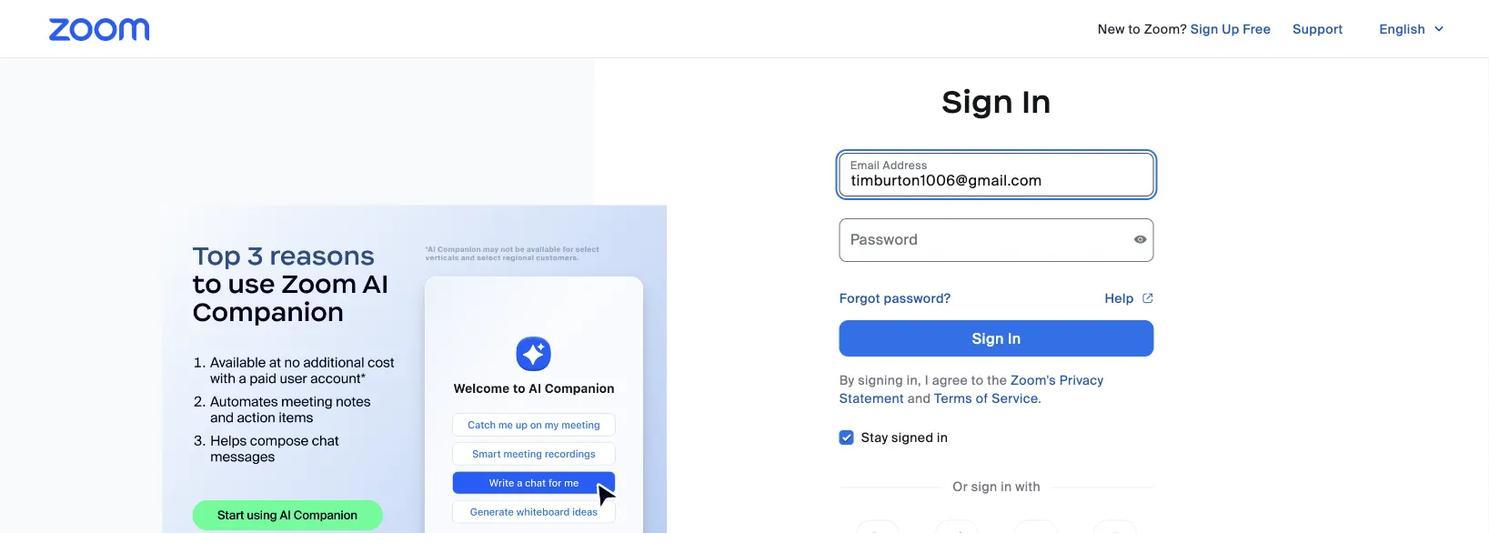 Task type: locate. For each thing, give the bounding box(es) containing it.
in,
[[907, 372, 922, 389]]

0 horizontal spatial to
[[972, 372, 984, 389]]

0 vertical spatial to
[[1129, 20, 1141, 37]]

service
[[992, 390, 1039, 407]]

by signing in, i agree to the
[[840, 372, 1011, 389]]

sign in inside button
[[973, 329, 1022, 348]]

password
[[851, 230, 919, 249]]

sign in
[[942, 82, 1052, 122], [973, 329, 1022, 348]]

down image
[[1434, 20, 1446, 38]]

sign in up email address 'email field'
[[942, 82, 1052, 122]]

sign in button
[[840, 320, 1155, 357]]

to right new
[[1129, 20, 1141, 37]]

in for sign
[[1001, 479, 1013, 496]]

.
[[1039, 390, 1042, 407]]

agree
[[933, 372, 969, 389]]

password?
[[884, 290, 951, 307]]

0 vertical spatial sign in
[[942, 82, 1052, 122]]

sign in with sso image
[[857, 520, 900, 533]]

in
[[1022, 82, 1052, 122], [1008, 329, 1022, 348]]

forgot password?
[[840, 290, 951, 307]]

by
[[840, 372, 855, 389]]

in up email address 'email field'
[[1022, 82, 1052, 122]]

in
[[938, 430, 949, 446], [1001, 479, 1013, 496]]

free
[[1244, 20, 1272, 37]]

sign up free button
[[1191, 15, 1272, 44]]

to
[[1129, 20, 1141, 37], [972, 372, 984, 389]]

sign in with facebook image
[[1094, 520, 1138, 533]]

in up zoom's
[[1008, 329, 1022, 348]]

0 vertical spatial in
[[938, 430, 949, 446]]

stay signed in
[[862, 430, 949, 446]]

new
[[1098, 20, 1126, 37]]

i
[[925, 372, 929, 389]]

sign in up the the
[[973, 329, 1022, 348]]

1 horizontal spatial to
[[1129, 20, 1141, 37]]

or sign in with
[[953, 479, 1041, 496]]

1 vertical spatial to
[[972, 372, 984, 389]]

Password password field
[[840, 218, 1155, 262]]

1 vertical spatial sign in
[[973, 329, 1022, 348]]

terms
[[935, 390, 973, 407]]

sign up the the
[[973, 329, 1005, 348]]

1 vertical spatial sign
[[942, 82, 1014, 122]]

1 horizontal spatial in
[[1001, 479, 1013, 496]]

up
[[1223, 20, 1240, 37]]

Email Address email field
[[840, 153, 1155, 197]]

support
[[1294, 20, 1344, 37]]

sign left up
[[1191, 20, 1219, 37]]

and
[[908, 390, 931, 407]]

0 horizontal spatial in
[[938, 430, 949, 446]]

sign up email address 'email field'
[[942, 82, 1014, 122]]

in right signed
[[938, 430, 949, 446]]

1 vertical spatial in
[[1008, 329, 1022, 348]]

2 vertical spatial sign
[[973, 329, 1005, 348]]

window new image
[[1142, 289, 1155, 308]]

in for signed
[[938, 430, 949, 446]]

english
[[1380, 20, 1426, 37]]

terms of service link
[[935, 390, 1039, 407]]

email
[[851, 158, 880, 172]]

forgot password? button
[[840, 289, 951, 308]]

to up of
[[972, 372, 984, 389]]

statement
[[840, 390, 905, 407]]

in inside button
[[1008, 329, 1022, 348]]

signing
[[858, 372, 904, 389]]

signed
[[892, 430, 934, 446]]

the
[[988, 372, 1008, 389]]

1 vertical spatial in
[[1001, 479, 1013, 496]]

in left with
[[1001, 479, 1013, 496]]

sign
[[1191, 20, 1219, 37], [942, 82, 1014, 122], [973, 329, 1005, 348]]



Task type: vqa. For each thing, say whether or not it's contained in the screenshot.
Zoom's Privacy Statement link
yes



Task type: describe. For each thing, give the bounding box(es) containing it.
zoom?
[[1145, 20, 1188, 37]]

0 vertical spatial in
[[1022, 82, 1052, 122]]

privacy
[[1060, 372, 1104, 389]]

or
[[953, 479, 968, 496]]

zoom logo image
[[49, 18, 149, 41]]

forgot
[[840, 290, 881, 307]]

new to zoom? sign up free
[[1098, 20, 1272, 37]]

zoom's privacy statement link
[[840, 372, 1104, 407]]

and terms of service .
[[905, 390, 1042, 407]]

english button
[[1366, 15, 1461, 44]]

stay
[[862, 430, 889, 446]]

sign in with google image
[[1015, 520, 1059, 533]]

of
[[976, 390, 989, 407]]

with
[[1016, 479, 1041, 496]]

zoom's privacy statement
[[840, 372, 1104, 407]]

help
[[1105, 290, 1135, 307]]

start using zoom ai companion image
[[162, 205, 667, 533]]

address
[[883, 158, 928, 172]]

help button
[[1105, 284, 1155, 313]]

email address
[[851, 158, 928, 172]]

sign inside button
[[973, 329, 1005, 348]]

zoom's
[[1011, 372, 1057, 389]]

0 vertical spatial sign
[[1191, 20, 1219, 37]]

sign
[[972, 479, 998, 496]]

support link
[[1294, 15, 1344, 44]]



